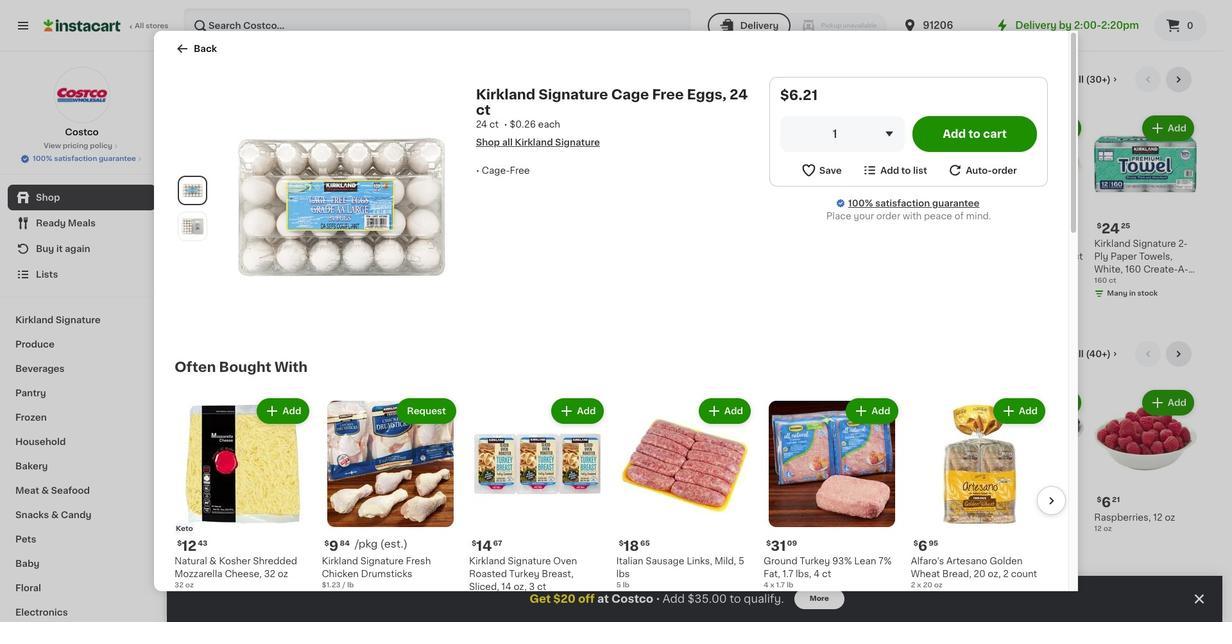 Task type: locate. For each thing, give the bounding box(es) containing it.
oz down mozzarella
[[185, 582, 194, 589]]

oz inside alfaro's artesano golden wheat bread, 20 oz, 2 count 2 x 20 oz
[[934, 582, 943, 589]]

all left (30+)
[[1074, 75, 1084, 84]]

160 down white,
[[1095, 277, 1107, 284]]

$ 2 48
[[308, 222, 333, 235], [195, 496, 220, 510]]

artesano
[[947, 557, 988, 566]]

2 horizontal spatial gmo
[[1036, 482, 1055, 489]]

kirkland inside "kirkland signature butter croissants,12 ct"
[[982, 239, 1018, 248]]

& up mozzarella
[[209, 557, 217, 566]]

$ for add button corresponding to bananas, 3 lbs
[[195, 497, 200, 504]]

12 up the strawberries,
[[313, 496, 327, 510]]

with
[[903, 212, 922, 221]]

$ 18 65
[[619, 540, 650, 553]]

1 $ 9 94 from the left
[[646, 496, 671, 510]]

add
[[492, 124, 510, 133], [830, 124, 849, 133], [943, 124, 961, 133], [1055, 124, 1074, 133], [1168, 124, 1187, 133], [943, 129, 966, 139], [881, 166, 899, 175], [266, 398, 285, 407], [379, 398, 398, 407], [604, 398, 623, 407], [717, 398, 736, 407], [830, 398, 849, 407], [943, 398, 961, 407], [1055, 398, 1074, 407], [1168, 398, 1187, 407], [283, 407, 301, 416], [577, 407, 596, 416], [725, 407, 743, 416], [872, 407, 891, 416], [1019, 407, 1038, 416], [663, 594, 685, 605]]

alfaro's artesano golden wheat bread, 20 oz, 2 count 2 x 20 oz
[[911, 557, 1038, 589]]

non- for 3
[[454, 482, 472, 489]]

$ 9 94 up avocado
[[759, 496, 784, 510]]

1 horizontal spatial 100% satisfaction guarantee
[[849, 199, 980, 208]]

1 horizontal spatial delivery
[[1016, 21, 1057, 30]]

kirkland inside $ 4 kirkland signature purified drinking water, 16.9 fl oz, 40- count
[[193, 239, 229, 248]]

x down the wheat
[[917, 582, 922, 589]]

non- up blueberries,
[[1017, 482, 1036, 489]]

$ inside $ 31 09
[[766, 540, 771, 547]]

1 vertical spatial 48
[[210, 497, 220, 504]]

0 vertical spatial oz,
[[252, 265, 265, 274]]

None search field
[[184, 8, 692, 44]]

2 $ 9 94 from the left
[[759, 496, 784, 510]]

signature up croissants,12
[[1021, 239, 1064, 248]]

94 up avocado
[[774, 497, 784, 504]]

& inside 'link'
[[51, 511, 59, 520]]

main content containing 4
[[167, 51, 1223, 623]]

natural
[[175, 557, 207, 566]]

1 vertical spatial cage-
[[870, 208, 893, 215]]

18 up artesano
[[982, 527, 992, 536]]

save
[[820, 166, 842, 175]]

links,
[[687, 557, 713, 566]]

order down cart
[[992, 166, 1017, 175]]

avocado
[[756, 514, 796, 523]]

item carousel region
[[193, 67, 1197, 331], [193, 341, 1197, 588], [157, 391, 1066, 623]]

160 inside kirkland signature 2- ply paper towels, white, 160 create-a- size sheets, 12 ct
[[1126, 265, 1142, 274]]

in for add button corresponding to avocado hass variety, 6 ct
[[791, 552, 798, 559]]

add button for kirkland signature butter croissants,12 ct
[[1031, 117, 1081, 140]]

& left "candy"
[[51, 511, 59, 520]]

2 vertical spatial •
[[656, 594, 660, 605]]

kirkland signature fresh chicken drumsticks $1.23 / lb about 8.0 lb / package
[[322, 557, 431, 599]]

4 right lbs,
[[814, 570, 820, 579]]

65
[[641, 540, 650, 547]]

1 vertical spatial 100%
[[849, 199, 873, 208]]

off
[[578, 594, 595, 605]]

1 vertical spatial sheets,
[[1116, 278, 1149, 287]]

& for snacks
[[51, 511, 59, 520]]

94 for avocado hass variety, 6 ct
[[774, 497, 784, 504]]

0 vertical spatial &
[[41, 487, 49, 496]]

1 horizontal spatial shop
[[476, 138, 500, 147]]

organic non-gmo for 12
[[983, 482, 1055, 489]]

kirkland for cage
[[476, 88, 536, 101]]

ct inside kirkland signature 2- ply paper towels, white, 160 create-a- size sheets, 12 ct
[[1163, 278, 1172, 287]]

100% inside 100% satisfaction guarantee link
[[849, 199, 873, 208]]

add button for strawberries, 2 lbs
[[354, 391, 404, 414]]

household
[[15, 438, 66, 447]]

signature inside "kirkland signature butter croissants,12 ct"
[[1021, 239, 1064, 248]]

oz down the wheat
[[934, 582, 943, 589]]

$ for add button corresponding to mandarins, 5 lbs
[[646, 497, 651, 504]]

2 horizontal spatial free
[[893, 208, 909, 215]]

$ 9 94 up 'mandarins,'
[[646, 496, 671, 510]]

0 vertical spatial bananas, 3 lbs 3 lb
[[305, 239, 370, 258]]

signature for fresh
[[361, 557, 404, 566]]

3 inside kirkland signature oven roasted turkey breast, sliced, 14 oz, 3 ct
[[529, 583, 535, 592]]

1 horizontal spatial 11
[[876, 496, 888, 510]]

signature up the drumsticks
[[361, 557, 404, 566]]

0 horizontal spatial 48
[[210, 497, 220, 504]]

save button
[[801, 162, 842, 178]]

add button for avocado hass variety, 6 ct
[[805, 391, 855, 414]]

shop link
[[8, 185, 156, 211]]

&
[[41, 487, 49, 496], [51, 511, 59, 520], [209, 557, 217, 566]]

2 vertical spatial &
[[209, 557, 217, 566]]

1 vertical spatial 21
[[1113, 497, 1120, 504]]

0 vertical spatial $ 2 48
[[308, 222, 333, 235]]

1 horizontal spatial gmo
[[663, 482, 682, 489]]

to for list
[[902, 166, 911, 175]]

160 down paper
[[1126, 265, 1142, 274]]

$35.00
[[688, 594, 727, 605]]

many in stock for add button for kirkland signature 2- ply paper towels, white, 160 create-a- size sheets, 12 ct
[[1108, 290, 1158, 297]]

100% satisfaction guarantee up "with"
[[849, 199, 980, 208]]

1 vertical spatial all
[[502, 138, 513, 147]]

1 horizontal spatial turkey
[[800, 557, 830, 566]]

43 up natural
[[198, 540, 208, 547]]

0 vertical spatial 32
[[264, 570, 275, 579]]

1 horizontal spatial sheets,
[[1116, 278, 1149, 287]]

1
[[833, 129, 838, 139]]

signature inside kirkland signature fresh chicken drumsticks $1.23 / lb about 8.0 lb / package
[[361, 557, 404, 566]]

1 horizontal spatial /
[[367, 592, 370, 599]]

1 gmo from the left
[[472, 482, 491, 489]]

signature inside the kirkland signature cage free eggs, 24 ct 24 ct • $0.26 each
[[539, 88, 608, 101]]

fat,
[[764, 570, 781, 579]]

1 organic non-gmo from the left
[[419, 482, 491, 489]]

1 vertical spatial •
[[476, 166, 480, 175]]

2 horizontal spatial oz,
[[988, 570, 1001, 579]]

3 gmo from the left
[[1036, 482, 1055, 489]]

11
[[538, 496, 550, 510], [876, 496, 888, 510]]

$ 12 43 up organic blueberries, 18 oz
[[984, 496, 1015, 510]]

0 horizontal spatial 32
[[175, 582, 184, 589]]

delivery for delivery
[[740, 21, 779, 30]]

signature up breast,
[[508, 557, 551, 566]]

gmo up blueberries,
[[1036, 482, 1055, 489]]

drinking
[[230, 252, 267, 261]]

a-
[[1178, 265, 1189, 274]]

1 25 from the left
[[445, 223, 454, 230]]

& for meat
[[41, 487, 49, 496]]

0 vertical spatial 5
[[695, 514, 701, 523]]

0 vertical spatial 14
[[477, 540, 492, 553]]

count down 'golden'
[[1011, 570, 1038, 579]]

16.9 up 40 x 16.9 fl oz
[[223, 265, 241, 274]]

2- inside kirkland signature 2- ply paper towels, white, 160 create-a- size sheets, 12 ct
[[1179, 239, 1188, 248]]

kirkland inside kirkland signature bath tissue, 2-ply, 4.5" x 4", 380 sheets, 30 ct
[[418, 239, 454, 248]]

add button for mandarins, 5 lbs
[[693, 391, 742, 414]]

oz, inside kirkland signature oven roasted turkey breast, sliced, 14 oz, 3 ct
[[514, 583, 527, 592]]

9 up avocado
[[764, 496, 773, 510]]

fruit
[[235, 347, 269, 361]]

drumsticks
[[361, 570, 413, 579]]

$ inside the $ 6 95
[[914, 540, 918, 547]]

0 horizontal spatial shop
[[36, 193, 60, 202]]

$ for add button related to alfaro's artesano golden wheat bread, 20 oz, 2 count
[[914, 540, 918, 547]]

many down 09
[[769, 552, 790, 559]]

21 inside '$ 6 21'
[[1113, 497, 1120, 504]]

1 vertical spatial count
[[1011, 570, 1038, 579]]

1 vertical spatial fl
[[227, 277, 231, 284]]

treatment tracker modal dialog
[[167, 576, 1223, 623]]

signature inside kirkland signature 2- ply paper towels, white, 160 create-a- size sheets, 12 ct
[[1133, 239, 1176, 248]]

add button for organic blueberries, 18 oz
[[1031, 391, 1081, 414]]

0 vertical spatial •
[[504, 120, 508, 129]]

satisfaction inside button
[[54, 155, 97, 162]]

fl inside $ 4 kirkland signature purified drinking water, 16.9 fl oz, 40- count
[[244, 265, 249, 274]]

2 horizontal spatial •
[[656, 594, 660, 605]]

0 vertical spatial 4
[[200, 222, 209, 235]]

oz down raspberries, at bottom right
[[1104, 526, 1112, 533]]

$ for add button corresponding to avocado hass variety, 6 ct
[[759, 497, 764, 504]]

0 horizontal spatial 9
[[329, 540, 339, 553]]

1 horizontal spatial •
[[504, 120, 508, 129]]

9 left 84
[[329, 540, 339, 553]]

$ 11 18
[[533, 496, 559, 510], [872, 496, 898, 510]]

43 for strawberries,
[[329, 497, 338, 504]]

93%
[[833, 557, 852, 566]]

4 inside $ 4 kirkland signature purified drinking water, 16.9 fl oz, 40- count
[[200, 222, 209, 235]]

0 vertical spatial view
[[1049, 75, 1071, 84]]

order inside auto-order button
[[992, 166, 1017, 175]]

0 vertical spatial 48
[[323, 223, 333, 230]]

bread,
[[943, 570, 972, 579]]

1 horizontal spatial 43
[[329, 497, 338, 504]]

avocado hass variety, 6 ct 6 ct
[[756, 514, 857, 546]]

0 horizontal spatial $ 11 18
[[533, 496, 559, 510]]

/ down the chicken
[[342, 582, 346, 589]]

cage- left "with"
[[870, 208, 893, 215]]

purified
[[193, 252, 227, 261]]

kirkland up the chicken
[[322, 557, 358, 566]]

lb inside "italian sausage links, mild, 5 lbs 5 lb"
[[623, 582, 630, 589]]

all down $0.26
[[502, 138, 513, 147]]

25
[[445, 223, 454, 230], [1121, 223, 1131, 230]]

lb inside ground turkey 93% lean 7% fat, 1.7 lbs, 4 ct 4 x 1.7 lb
[[787, 582, 794, 589]]

signature up drinking
[[231, 239, 274, 248]]

1 horizontal spatial $ 9 94
[[759, 496, 784, 510]]

18 up the green
[[890, 497, 898, 504]]

kirkland up produce
[[15, 316, 54, 325]]

item carousel region containing 4
[[193, 67, 1197, 331]]

kirkland inside kirkland signature 2- ply paper towels, white, 160 create-a- size sheets, 12 ct
[[1095, 239, 1131, 248]]

0 horizontal spatial 4
[[200, 222, 209, 235]]

1 vertical spatial turkey
[[509, 570, 540, 579]]

kosher
[[219, 557, 251, 566]]

$ 9 94 for mandarins, 5 lbs
[[646, 496, 671, 510]]

$ for add button associated with raspberries, 12 oz
[[1097, 497, 1102, 504]]

1 vertical spatial order
[[877, 212, 901, 221]]

ct inside kirkland signature oven roasted turkey breast, sliced, 14 oz, 3 ct
[[537, 583, 547, 592]]

in for add button corresponding to bananas, 3 lbs
[[227, 539, 234, 546]]

free right 'your'
[[893, 208, 909, 215]]

x left 4",
[[439, 265, 444, 274]]

1 horizontal spatial costco
[[612, 594, 654, 605]]

$ 12 43 for strawberries,
[[308, 496, 338, 510]]

kirkland up bath
[[418, 239, 454, 248]]

2- up "380"
[[475, 252, 484, 261]]

1 horizontal spatial cage-
[[870, 208, 893, 215]]

turkey up get
[[509, 570, 540, 579]]

kirkland up purified
[[193, 239, 229, 248]]

request button
[[398, 400, 455, 423]]

many up kosher
[[205, 539, 226, 546]]

cart
[[983, 129, 1007, 139]]

lbs inside 'green seedless grapes, 3 lbs'
[[915, 527, 928, 536]]

kirkland up roasted
[[469, 557, 506, 566]]

1 $ 11 18 from the left
[[533, 496, 559, 510]]

$ 24 25 up paper
[[1097, 222, 1131, 235]]

0 horizontal spatial 11
[[538, 496, 550, 510]]

sheets, inside kirkland signature bath tissue, 2-ply, 4.5" x 4", 380 sheets, 30 ct
[[480, 265, 514, 274]]

organic non-gmo up 10
[[419, 482, 491, 489]]

organic non-gmo for 3
[[419, 482, 491, 489]]

0 horizontal spatial cage-
[[482, 166, 510, 175]]

signature up ply,
[[457, 239, 500, 248]]

all left "(40+)"
[[1073, 350, 1084, 359]]

1 non- from the left
[[454, 482, 472, 489]]

list
[[913, 166, 927, 175]]

2 vertical spatial 5
[[617, 582, 621, 589]]

signature for cage
[[539, 88, 608, 101]]

& right meat
[[41, 487, 49, 496]]

0 horizontal spatial 14
[[477, 540, 492, 553]]

1 horizontal spatial to
[[902, 166, 911, 175]]

1.7 down ground
[[783, 570, 794, 579]]

organic up organic blueberries, 18 oz
[[983, 482, 1012, 489]]

0 vertical spatial free
[[652, 88, 684, 101]]

produce link
[[8, 333, 156, 357]]

1 horizontal spatial organic non-gmo
[[983, 482, 1055, 489]]

2 $ 11 18 from the left
[[872, 496, 898, 510]]

shop up • cage-free
[[476, 138, 500, 147]]

ply
[[1095, 252, 1109, 261]]

$ inside '$ 6 21'
[[1097, 497, 1102, 504]]

0 vertical spatial 16.9
[[223, 265, 241, 274]]

mozzarella
[[175, 570, 222, 579]]

cage-
[[482, 166, 510, 175], [870, 208, 893, 215]]

signature inside kirkland signature oven roasted turkey breast, sliced, 14 oz, 3 ct
[[508, 557, 551, 566]]

1 horizontal spatial 21
[[1113, 497, 1120, 504]]

non- for 12
[[1017, 482, 1036, 489]]

fresh inside main content
[[193, 347, 232, 361]]

0 vertical spatial 100%
[[33, 155, 52, 162]]

18 left 65
[[624, 540, 639, 553]]

1 vertical spatial costco
[[612, 594, 654, 605]]

$ 12 43
[[308, 496, 338, 510], [984, 496, 1015, 510], [177, 540, 208, 553]]

many for add button corresponding to avocado hass variety, 6 ct
[[769, 552, 790, 559]]

100% satisfaction guarantee button
[[20, 151, 144, 164]]

stores
[[146, 22, 169, 30]]

oz
[[233, 277, 242, 284], [1165, 514, 1176, 523], [1104, 526, 1112, 533], [994, 527, 1005, 536], [278, 570, 288, 579], [185, 582, 194, 589], [934, 582, 943, 589]]

1 $ 24 25 from the left
[[421, 222, 454, 235]]

beverages link
[[8, 357, 156, 381]]

floral
[[15, 584, 41, 593]]

view pricing policy link
[[44, 141, 120, 151]]

0 horizontal spatial satisfaction
[[54, 155, 97, 162]]

to
[[969, 129, 981, 139], [902, 166, 911, 175], [730, 594, 741, 605]]

1 horizontal spatial &
[[51, 511, 59, 520]]

about
[[322, 592, 343, 599]]

raspberries,
[[1095, 514, 1151, 523]]

0 horizontal spatial costco
[[65, 128, 99, 137]]

14 left 67
[[477, 540, 492, 553]]

1 vertical spatial 4
[[814, 570, 820, 579]]

view for view all (30+)
[[1049, 75, 1071, 84]]

21 up raspberries, at bottom right
[[1113, 497, 1120, 504]]

paper
[[1111, 252, 1137, 261]]

kirkland inside kirkland signature fresh chicken drumsticks $1.23 / lb about 8.0 lb / package
[[322, 557, 358, 566]]

pets link
[[8, 528, 156, 552]]

roasted
[[469, 570, 507, 579]]

kirkland up 'ply'
[[1095, 239, 1131, 248]]

100% satisfaction guarantee inside button
[[33, 155, 136, 162]]

0 horizontal spatial 100% satisfaction guarantee
[[33, 155, 136, 162]]

bought
[[219, 361, 271, 374]]

100% up 'your'
[[849, 199, 873, 208]]

shop for shop all kirkland signature
[[476, 138, 500, 147]]

lb
[[312, 251, 318, 258], [199, 526, 206, 533], [347, 582, 354, 589], [623, 582, 630, 589], [787, 582, 794, 589], [359, 592, 365, 599]]

main content
[[167, 51, 1223, 623]]

18
[[551, 497, 559, 504], [890, 497, 898, 504], [982, 527, 992, 536], [624, 540, 639, 553]]

1 vertical spatial view
[[44, 143, 61, 150]]

delivery inside button
[[740, 21, 779, 30]]

add button for italian sausage links, mild, 5 lbs
[[700, 400, 750, 423]]

0 horizontal spatial 160
[[1095, 277, 1107, 284]]

$ inside $ 14 67
[[472, 540, 477, 547]]

back button
[[175, 41, 217, 56]]

2 non- from the left
[[645, 482, 663, 489]]

0 horizontal spatial 43
[[198, 540, 208, 547]]

24 up bath
[[425, 222, 444, 235]]

20 down the wheat
[[923, 582, 933, 589]]

many down grapes, at the bottom right of page
[[882, 552, 902, 559]]

oz, right sliced,
[[514, 583, 527, 592]]

signature inside $ 4 kirkland signature purified drinking water, 16.9 fl oz, 40- count
[[231, 239, 274, 248]]

43
[[329, 497, 338, 504], [1005, 497, 1015, 504], [198, 540, 208, 547]]

1 vertical spatial shop
[[36, 193, 60, 202]]

/ right 8.0
[[367, 592, 370, 599]]

1 horizontal spatial 48
[[323, 223, 333, 230]]

snacks
[[15, 511, 49, 520]]

1 30 from the top
[[418, 277, 428, 284]]

0 vertical spatial order
[[992, 166, 1017, 175]]

guarantee inside button
[[99, 155, 136, 162]]

1 94 from the left
[[662, 497, 671, 504]]

oz, down 'golden'
[[988, 570, 1001, 579]]

160 ct
[[1095, 277, 1117, 284]]

12
[[1152, 278, 1161, 287], [313, 496, 327, 510], [989, 496, 1004, 510], [1154, 514, 1163, 523], [1095, 526, 1102, 533], [182, 540, 197, 553]]

satisfaction up place your order with peace of mind.
[[876, 199, 930, 208]]

$ 24 25 for kirkland signature bath tissue, 2-ply, 4.5" x 4", 380 sheets, 30 ct
[[421, 222, 454, 235]]

$ 24 25 for kirkland signature 2- ply paper towels, white, 160 create-a- size sheets, 12 ct
[[1097, 222, 1131, 235]]

add button for ground turkey 93% lean 7% fat, 1.7 lbs, 4 ct
[[847, 400, 897, 423]]

$ inside $ 18 65
[[619, 540, 624, 547]]

0 horizontal spatial $ 24 25
[[421, 222, 454, 235]]

2 11 from the left
[[876, 496, 888, 510]]

$ 24 25 up bath
[[421, 222, 454, 235]]

2 horizontal spatial 43
[[1005, 497, 1015, 504]]

0 horizontal spatial $ 12 43
[[177, 540, 208, 553]]

32 down mozzarella
[[175, 582, 184, 589]]

all for kirkland
[[502, 138, 513, 147]]

0 horizontal spatial 25
[[445, 223, 454, 230]]

0 horizontal spatial •
[[476, 166, 480, 175]]

0 vertical spatial satisfaction
[[54, 155, 97, 162]]

2 horizontal spatial &
[[209, 557, 217, 566]]

3 non- from the left
[[1017, 482, 1036, 489]]

view left "(40+)"
[[1049, 350, 1071, 359]]

oz, inside $ 4 kirkland signature purified drinking water, 16.9 fl oz, 40- count
[[252, 265, 265, 274]]

lists
[[36, 270, 58, 279]]

30
[[418, 277, 428, 284], [418, 278, 430, 287]]

cage
[[611, 88, 649, 101]]

2 30 from the top
[[418, 278, 430, 287]]

14 inside kirkland signature oven roasted turkey breast, sliced, 14 oz, 3 ct
[[502, 583, 511, 592]]

& inside natural & kosher shredded mozzarella cheese, 32 oz 32 oz
[[209, 557, 217, 566]]

sheets, down ply,
[[480, 265, 514, 274]]

2 horizontal spatial 9
[[764, 496, 773, 510]]

shop
[[476, 138, 500, 147], [36, 193, 60, 202]]

turkey
[[800, 557, 830, 566], [509, 570, 540, 579]]

0 vertical spatial all
[[1074, 75, 1084, 84]]

shop all kirkland signature
[[476, 138, 600, 147]]

24 up 'ply'
[[1102, 222, 1120, 235]]

25 up tissue,
[[445, 223, 454, 230]]

to left cart
[[969, 129, 981, 139]]

organic up 'golden'
[[982, 514, 1018, 523]]

• inside get $20 off at costco • add $35.00 to qualify.
[[656, 594, 660, 605]]

48
[[323, 223, 333, 230], [210, 497, 220, 504]]

12 down raspberries, at bottom right
[[1095, 526, 1102, 533]]

2 25 from the left
[[1121, 223, 1131, 230]]

service type group
[[708, 13, 887, 39]]

it
[[56, 245, 63, 254]]

6 left 31
[[756, 539, 761, 546]]

costco inside get $20 off at costco • add $35.00 to qualify.
[[612, 594, 654, 605]]

1 vertical spatial 2-
[[475, 252, 484, 261]]

0 vertical spatial fl
[[244, 265, 249, 274]]

product group
[[193, 113, 295, 287], [305, 113, 408, 276], [418, 113, 521, 301], [531, 113, 633, 313], [756, 113, 859, 278], [869, 113, 972, 289], [982, 113, 1084, 289], [1095, 113, 1197, 301], [193, 388, 295, 550], [305, 388, 408, 535], [531, 388, 633, 550], [644, 388, 746, 550], [756, 388, 859, 563], [869, 388, 972, 563], [982, 388, 1084, 548], [1095, 388, 1197, 535], [175, 396, 312, 591], [322, 396, 459, 617], [469, 396, 606, 619], [617, 396, 754, 591], [764, 396, 901, 591], [911, 396, 1048, 606]]

5 right mild,
[[739, 557, 745, 566]]

fresh inside kirkland signature fresh chicken drumsticks $1.23 / lb about 8.0 lb / package
[[406, 557, 431, 566]]

30 ct
[[418, 277, 437, 284]]

0 horizontal spatial organic non-gmo
[[419, 482, 491, 489]]

$ 9 84
[[324, 540, 350, 553]]

10
[[436, 497, 444, 504]]

pets
[[15, 535, 36, 544]]

count inside alfaro's artesano golden wheat bread, 20 oz, 2 count 2 x 20 oz
[[1011, 570, 1038, 579]]

signature inside kirkland signature bath tissue, 2-ply, 4.5" x 4", 380 sheets, 30 ct
[[457, 239, 500, 248]]

2 94 from the left
[[774, 497, 784, 504]]

4 down fat,
[[764, 582, 769, 589]]

/pkg (est.)
[[355, 539, 408, 549]]

oz down shredded
[[278, 570, 288, 579]]

94 down non-gmo
[[662, 497, 671, 504]]

ct
[[476, 103, 491, 117], [490, 120, 499, 129], [1074, 252, 1083, 261], [429, 277, 437, 284], [1109, 277, 1117, 284], [433, 278, 442, 287], [1163, 278, 1172, 287], [765, 527, 774, 536], [763, 539, 770, 546], [822, 570, 831, 579], [537, 583, 547, 592]]

kirkland
[[515, 138, 553, 147]]

kirkland inside kirkland signature oven roasted turkey breast, sliced, 14 oz, 3 ct
[[469, 557, 506, 566]]

lists link
[[8, 262, 156, 288]]

$0.26
[[510, 120, 536, 129]]

count
[[193, 278, 219, 287], [1011, 570, 1038, 579]]

all for (30+)
[[1074, 75, 1084, 84]]

satisfaction
[[54, 155, 97, 162], [876, 199, 930, 208]]

1 vertical spatial bananas, 3 lbs 3 lb
[[193, 514, 257, 533]]

gmo up 'mandarins,'
[[663, 482, 682, 489]]

baby link
[[8, 552, 156, 576]]

0 vertical spatial count
[[193, 278, 219, 287]]

kirkland inside the kirkland signature cage free eggs, 24 ct 24 ct • $0.26 each
[[476, 88, 536, 101]]

1 horizontal spatial $ 12 43
[[308, 496, 338, 510]]

kirkland up $0.26
[[476, 88, 536, 101]]

0 horizontal spatial count
[[193, 278, 219, 287]]

1 vertical spatial satisfaction
[[876, 199, 930, 208]]

12 down create-
[[1152, 278, 1161, 287]]

5 down italian
[[617, 582, 621, 589]]

100% inside button
[[33, 155, 52, 162]]

4 up purified
[[200, 222, 209, 235]]

1 horizontal spatial order
[[992, 166, 1017, 175]]

1 horizontal spatial 160
[[1126, 265, 1142, 274]]

signature for oven
[[508, 557, 551, 566]]

free inside main content
[[893, 208, 909, 215]]

2 vertical spatial 4
[[764, 582, 769, 589]]

signature up 'towels,'
[[1133, 239, 1176, 248]]

many down 160 ct at the top of page
[[1108, 290, 1128, 297]]

add to cart
[[943, 129, 1007, 139]]

0 horizontal spatial guarantee
[[99, 155, 136, 162]]

lean
[[855, 557, 877, 566]]

free down kirkland
[[510, 166, 530, 175]]

to inside get $20 off at costco • add $35.00 to qualify.
[[730, 594, 741, 605]]

order left "with"
[[877, 212, 901, 221]]

view left "pricing" on the top
[[44, 143, 61, 150]]

32
[[264, 570, 275, 579], [175, 582, 184, 589]]

many in stock for add button corresponding to bananas, 3 lbs
[[205, 539, 256, 546]]

x down fat,
[[770, 582, 775, 589]]

2 vertical spatial view
[[1049, 350, 1071, 359]]

3 inside 'green seedless grapes, 3 lbs'
[[907, 527, 912, 536]]

sheets, down white,
[[1116, 278, 1149, 287]]

view all (30+)
[[1049, 75, 1111, 84]]

2 $ 24 25 from the left
[[1097, 222, 1131, 235]]

5 right 'mandarins,'
[[695, 514, 701, 523]]

9 for mandarins, 5 lbs
[[651, 496, 660, 510]]

• inside the kirkland signature cage free eggs, 24 ct 24 ct • $0.26 each
[[504, 120, 508, 129]]

2 organic non-gmo from the left
[[983, 482, 1055, 489]]

ct inside ground turkey 93% lean 7% fat, 1.7 lbs, 4 ct 4 x 1.7 lb
[[822, 570, 831, 579]]

0 vertical spatial sheets,
[[480, 265, 514, 274]]

many down organic bananas, 3 lbs
[[431, 552, 451, 559]]

delivery for delivery by 2:00-2:20pm
[[1016, 21, 1057, 30]]

costco
[[65, 128, 99, 137], [612, 594, 654, 605]]

1 horizontal spatial satisfaction
[[876, 199, 930, 208]]



Task type: vqa. For each thing, say whether or not it's contained in the screenshot.


Task type: describe. For each thing, give the bounding box(es) containing it.
1 vertical spatial guarantee
[[933, 199, 980, 208]]

1 vertical spatial 20
[[923, 582, 933, 589]]

1 vertical spatial /
[[367, 592, 370, 599]]

gmo for 3
[[472, 482, 491, 489]]

free inside the kirkland signature cage free eggs, 24 ct 24 ct • $0.26 each
[[652, 88, 684, 101]]

seedless
[[899, 514, 941, 523]]

0 vertical spatial 21
[[887, 223, 895, 230]]

organic inside organic bananas, 3 lbs
[[418, 514, 454, 523]]

enlarge eggs kirkland signature cage free eggs, 24 ct hero (opens in a new tab) image
[[181, 179, 204, 202]]

with
[[275, 361, 308, 374]]

1 horizontal spatial bananas,
[[305, 239, 346, 248]]

more button
[[794, 589, 845, 610]]

back
[[194, 44, 217, 53]]

by
[[1059, 21, 1072, 30]]

$ 31 09
[[766, 540, 797, 553]]

more
[[810, 596, 829, 603]]

kirkland signature bath tissue, 2-ply, 4.5" x 4", 380 sheets, 30 ct
[[418, 239, 514, 287]]

peace
[[924, 212, 953, 221]]

eggs kirkland signature cage free eggs, 24 ct hero image
[[221, 87, 461, 327]]

lbs inside "italian sausage links, mild, 5 lbs 5 lb"
[[617, 570, 630, 579]]

often
[[175, 361, 216, 374]]

2:00-
[[1074, 21, 1102, 30]]

auto-
[[966, 166, 992, 175]]

8.0
[[345, 592, 357, 599]]

instacart logo image
[[44, 18, 121, 33]]

add inside get $20 off at costco • add $35.00 to qualify.
[[663, 594, 685, 605]]

item carousel region containing fresh fruit
[[193, 341, 1197, 588]]

in for add button for kirkland signature 2- ply paper towels, white, 160 create-a- size sheets, 12 ct
[[1130, 290, 1136, 297]]

in for add button corresponding to green seedless grapes, 3 lbs
[[904, 552, 911, 559]]

$ for add button for kirkland signature 2- ply paper towels, white, 160 create-a- size sheets, 12 ct
[[1097, 223, 1102, 230]]

(40+)
[[1086, 350, 1111, 359]]

seafood
[[51, 487, 90, 496]]

organic up 10
[[419, 482, 449, 489]]

of
[[955, 212, 964, 221]]

1 field
[[781, 116, 905, 152]]

12 inside kirkland signature 2- ply paper towels, white, 160 create-a- size sheets, 12 ct
[[1152, 278, 1161, 287]]

cage- inside main content
[[870, 208, 893, 215]]

16.9 inside $ 4 kirkland signature purified drinking water, 16.9 fl oz, 40- count
[[223, 265, 241, 274]]

enlarge eggs kirkland signature cage free eggs, 24 ct unknown (opens in a new tab) image
[[181, 215, 204, 238]]

kirkland for bath
[[418, 239, 454, 248]]

to for cart
[[969, 129, 981, 139]]

1 vertical spatial 32
[[175, 582, 184, 589]]

tissue,
[[441, 252, 473, 261]]

add button for bananas, 3 lbs
[[242, 391, 291, 414]]

1 vertical spatial $ 2 48
[[195, 496, 220, 510]]

white,
[[1095, 265, 1123, 274]]

0
[[1187, 21, 1194, 30]]

get
[[530, 594, 551, 605]]

& for natural
[[209, 557, 217, 566]]

kirkland for butter
[[982, 239, 1018, 248]]

product group containing 14
[[469, 396, 606, 619]]

1 horizontal spatial bananas, 3 lbs 3 lb
[[305, 239, 370, 258]]

add button for kirkland signature bath tissue, 2-ply, 4.5" x 4", 380 sheets, 30 ct
[[467, 117, 517, 140]]

1 horizontal spatial 20
[[974, 570, 986, 579]]

electronics link
[[8, 601, 156, 623]]

many in stock for add button corresponding to avocado hass variety, 6 ct
[[769, 552, 820, 559]]

organic bananas, 3 lbs
[[418, 514, 506, 536]]

signature for bath
[[457, 239, 500, 248]]

6 down avocado
[[756, 527, 762, 536]]

add button for kirkland signature 2- ply paper towels, white, 160 create-a- size sheets, 12 ct
[[1144, 117, 1193, 140]]

product group containing 4
[[193, 113, 295, 287]]

many right '40-' on the left top of the page
[[318, 264, 339, 271]]

kirkland for oven
[[469, 557, 506, 566]]

electronics
[[15, 609, 68, 618]]

12 right raspberries, at bottom right
[[1154, 514, 1163, 523]]

item carousel region containing 12
[[157, 391, 1066, 623]]

mandarins, 5 lbs
[[644, 514, 717, 523]]

$ for add button for kirkland signature bath tissue, 2-ply, 4.5" x 4", 380 sheets, 30 ct
[[421, 223, 425, 230]]

at
[[597, 594, 609, 605]]

67
[[493, 540, 502, 547]]

$ for organic blueberries, 18 oz's add button
[[984, 497, 989, 504]]

$7.45 element
[[982, 221, 1084, 237]]

9 for avocado hass variety, 6 ct
[[764, 496, 773, 510]]

floral link
[[8, 576, 156, 601]]

kirkland for 2-
[[1095, 239, 1131, 248]]

84
[[340, 540, 350, 547]]

sausage
[[646, 557, 685, 566]]

buy
[[36, 245, 54, 254]]

$ for strawberries, 2 lbs add button
[[308, 497, 313, 504]]

$6.21 element
[[756, 221, 859, 237]]

0 horizontal spatial /
[[342, 582, 346, 589]]

$ for kirkland signature oven roasted turkey breast, sliced, 14 oz, 3 ct add button
[[472, 540, 477, 547]]

turkey inside ground turkey 93% lean 7% fat, 1.7 lbs, 4 ct 4 x 1.7 lb
[[800, 557, 830, 566]]

$ inside $ 9 84
[[324, 540, 329, 547]]

gmo for 12
[[1036, 482, 1055, 489]]

buy it again
[[36, 245, 90, 254]]

2 horizontal spatial 4
[[814, 570, 820, 579]]

$ inside $ 4 kirkland signature purified drinking water, 16.9 fl oz, 40- count
[[195, 223, 200, 230]]

place your order with peace of mind.
[[827, 212, 991, 221]]

$6.21
[[781, 89, 818, 102]]

view all (40+) button
[[1044, 341, 1125, 367]]

size
[[1095, 278, 1113, 287]]

94 for mandarins, 5 lbs
[[662, 497, 671, 504]]

1 vertical spatial free
[[510, 166, 530, 175]]

signature for 2-
[[1133, 239, 1176, 248]]

0 horizontal spatial fl
[[227, 277, 231, 284]]

2 gmo from the left
[[663, 482, 682, 489]]

your
[[854, 212, 874, 221]]

oz right raspberries, at bottom right
[[1165, 514, 1176, 523]]

ground turkey 93% lean 7% fat, 1.7 lbs, 4 ct 4 x 1.7 lb
[[764, 557, 892, 589]]

many for add button corresponding to green seedless grapes, 3 lbs
[[882, 552, 902, 559]]

kirkland signature
[[15, 316, 101, 325]]

add button for green seedless grapes, 3 lbs
[[918, 391, 968, 414]]

0 vertical spatial 1.7
[[783, 570, 794, 579]]

snacks & candy
[[15, 511, 91, 520]]

eggs,
[[687, 88, 727, 101]]

produce
[[15, 340, 55, 349]]

add button for kirkland signature oven roasted turkey breast, sliced, 14 oz, 3 ct
[[553, 400, 602, 423]]

1 11 from the left
[[538, 496, 550, 510]]

6 left 95
[[918, 540, 928, 553]]

ct inside "kirkland signature butter croissants,12 ct"
[[1074, 252, 1083, 261]]

italian sausage links, mild, 5 lbs 5 lb
[[617, 557, 745, 589]]

/pkg
[[355, 539, 378, 549]]

count inside $ 4 kirkland signature purified drinking water, 16.9 fl oz, 40- count
[[193, 278, 219, 287]]

all stores link
[[44, 8, 169, 44]]

costco logo image
[[54, 67, 110, 123]]

add button for alfaro's artesano golden wheat bread, 20 oz, 2 count
[[995, 400, 1044, 423]]

09
[[787, 540, 797, 547]]

oz, inside alfaro's artesano golden wheat bread, 20 oz, 2 count 2 x 20 oz
[[988, 570, 1001, 579]]

2- inside kirkland signature bath tissue, 2-ply, 4.5" x 4", 380 sheets, 30 ct
[[475, 252, 484, 261]]

2 horizontal spatial 5
[[739, 557, 745, 566]]

12 up organic blueberries, 18 oz
[[989, 496, 1004, 510]]

mild,
[[715, 557, 736, 566]]

x inside kirkland signature bath tissue, 2-ply, 4.5" x 4", 380 sheets, 30 ct
[[439, 265, 444, 274]]

qualify.
[[744, 594, 784, 605]]

4.5"
[[418, 265, 437, 274]]

$20
[[554, 594, 576, 605]]

1 horizontal spatial $ 2 48
[[308, 222, 333, 235]]

1 vertical spatial 160
[[1095, 277, 1107, 284]]

many for add button corresponding to bananas, 3 lbs
[[205, 539, 226, 546]]

kirkland signature 2- ply paper towels, white, 160 create-a- size sheets, 12 ct
[[1095, 239, 1189, 287]]

breast,
[[542, 570, 574, 579]]

$ 6 21
[[1097, 496, 1120, 510]]

view all (40+)
[[1049, 350, 1111, 359]]

1 vertical spatial 1.7
[[776, 582, 785, 589]]

$ 3 10
[[421, 496, 444, 510]]

5 inside main content
[[695, 514, 701, 523]]

organic inside organic blueberries, 18 oz
[[982, 514, 1018, 523]]

shop for shop
[[36, 193, 60, 202]]

baby
[[15, 560, 39, 569]]

many in stock for add button corresponding to green seedless grapes, 3 lbs
[[882, 552, 933, 559]]

signature up produce link
[[56, 316, 101, 325]]

hass
[[798, 514, 821, 523]]

24 left $0.26
[[476, 120, 487, 129]]

$9.84 per package (estimated) element
[[322, 538, 459, 555]]

oz inside organic blueberries, 18 oz
[[994, 527, 1005, 536]]

$ for natural & kosher shredded mozzarella cheese, 32 oz's add button
[[177, 540, 182, 547]]

view for view all (40+)
[[1049, 350, 1071, 359]]

view for view pricing policy
[[44, 143, 61, 150]]

18 inside organic blueberries, 18 oz
[[982, 527, 992, 536]]

turkey inside kirkland signature oven roasted turkey breast, sliced, 14 oz, 3 ct
[[509, 570, 540, 579]]

household link
[[8, 430, 156, 454]]

1 vertical spatial 16.9
[[210, 277, 225, 284]]

1 horizontal spatial 32
[[264, 570, 275, 579]]

lbs inside organic bananas, 3 lbs
[[418, 527, 431, 536]]

bakery link
[[8, 454, 156, 479]]

40
[[193, 277, 202, 284]]

$ for add button corresponding to green seedless grapes, 3 lbs
[[872, 497, 876, 504]]

sheets, inside kirkland signature 2- ply paper towels, white, 160 create-a- size sheets, 12 ct
[[1116, 278, 1149, 287]]

24 right eggs,
[[730, 88, 748, 101]]

0 vertical spatial cage-
[[482, 166, 510, 175]]

x inside alfaro's artesano golden wheat bread, 20 oz, 2 count 2 x 20 oz
[[917, 582, 922, 589]]

view all (30+) button
[[1044, 67, 1125, 92]]

kirkland signature butter croissants,12 ct button
[[982, 113, 1084, 289]]

raspberries, 12 oz 12 oz
[[1095, 514, 1176, 533]]

x inside ground turkey 93% lean 7% fat, 1.7 lbs, 4 ct 4 x 1.7 lb
[[770, 582, 775, 589]]

12 up natural
[[182, 540, 197, 553]]

$ 9 94 for avocado hass variety, 6 ct
[[759, 496, 784, 510]]

add to list button
[[862, 162, 927, 178]]

ct inside kirkland signature bath tissue, 2-ply, 4.5" x 4", 380 sheets, 30 ct
[[433, 278, 442, 287]]

many for add button for kirkland signature 2- ply paper towels, white, 160 create-a- size sheets, 12 ct
[[1108, 290, 1128, 297]]

x right 40
[[204, 277, 208, 284]]

all for (40+)
[[1073, 350, 1084, 359]]

$ inside $ 3 10
[[421, 497, 425, 504]]

all
[[135, 22, 144, 30]]

buy it again link
[[8, 236, 156, 262]]

meat & seafood
[[15, 487, 90, 496]]

43 for organic
[[1005, 497, 1015, 504]]

30 inside kirkland signature bath tissue, 2-ply, 4.5" x 4", 380 sheets, 30 ct
[[418, 278, 430, 287]]

1 vertical spatial 100% satisfaction guarantee
[[849, 199, 980, 208]]

$ 12 43 for organic
[[984, 496, 1015, 510]]

$ for add button for italian sausage links, mild, 5 lbs
[[619, 540, 624, 547]]

bananas, inside organic bananas, 3 lbs
[[456, 514, 497, 523]]

signature for butter
[[1021, 239, 1064, 248]]

add button for raspberries, 12 oz
[[1144, 391, 1193, 414]]

$1.23
[[322, 582, 341, 589]]

25 for ply
[[1121, 223, 1131, 230]]

25 for tissue,
[[445, 223, 454, 230]]

0 horizontal spatial order
[[877, 212, 901, 221]]

oz down drinking
[[233, 277, 242, 284]]

water,
[[193, 265, 221, 274]]

kirkland for fresh
[[322, 557, 358, 566]]

bath
[[418, 252, 439, 261]]

product group containing 18
[[617, 396, 754, 591]]

shredded
[[253, 557, 297, 566]]

product group containing 31
[[764, 396, 901, 591]]

add button for natural & kosher shredded mozzarella cheese, 32 oz
[[258, 400, 308, 423]]

keto
[[176, 525, 193, 532]]

golden
[[990, 557, 1023, 566]]

6 up raspberries, at bottom right
[[1102, 496, 1111, 510]]

wheat
[[911, 570, 940, 579]]

3 inside organic bananas, 3 lbs
[[500, 514, 506, 523]]

grapes,
[[869, 527, 904, 536]]

(est.)
[[380, 539, 408, 549]]

$ for ground turkey 93% lean 7% fat, 1.7 lbs, 4 ct's add button
[[766, 540, 771, 547]]

0 horizontal spatial bananas,
[[193, 514, 234, 523]]

18 up "oven"
[[551, 497, 559, 504]]

(30+)
[[1086, 75, 1111, 84]]

variety,
[[823, 514, 857, 523]]



